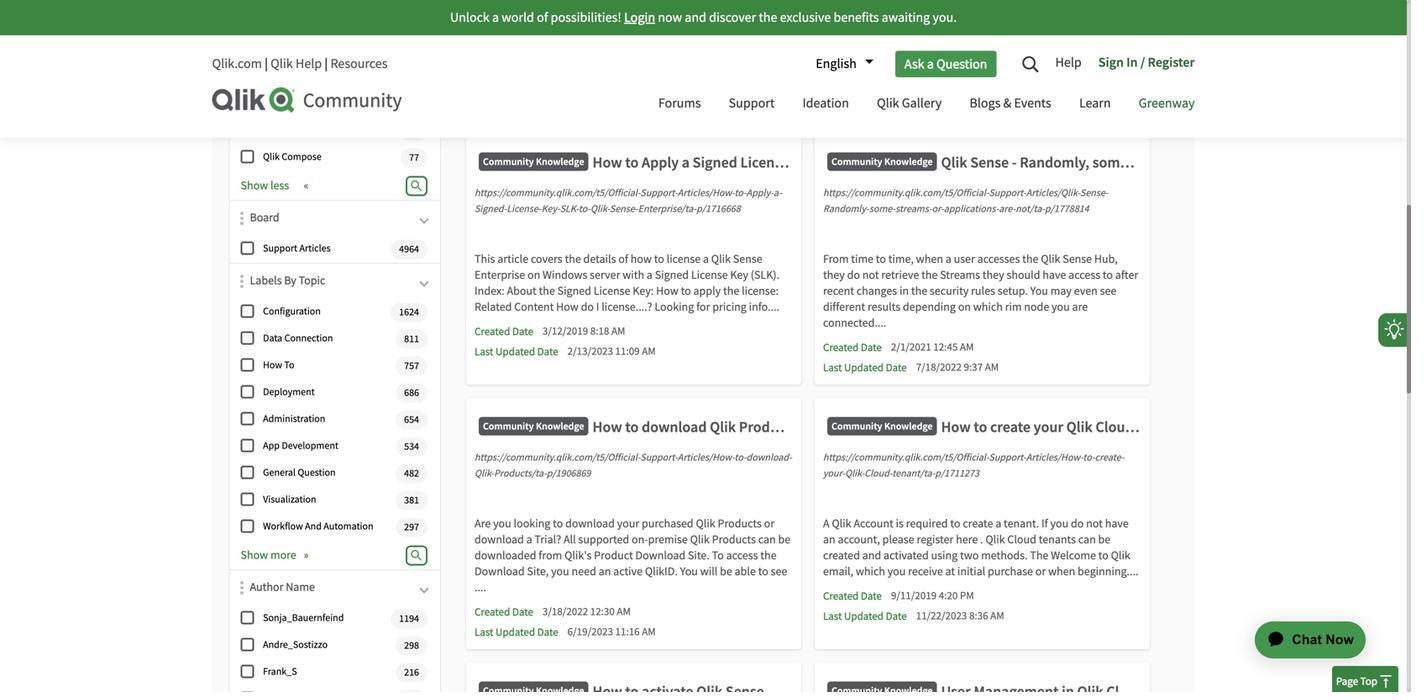 Task type: locate. For each thing, give the bounding box(es) containing it.
2 vertical spatial for
[[697, 300, 710, 315]]

a inside a qlik account is required to create a tenant. if you do not have an account, please register here . qlik cloud tenants can be created and activated using two methods. the welcome to qlik email, which you receive at initial purchase or when beginning....
[[996, 516, 1002, 531]]

support- inside https://community.qlik.com/t5/official-support-articles/how-to-apply-a- signed-license-key-slk-to-qlik-sense-enterprise/ta-p/1716668
[[641, 187, 678, 200]]

0 vertical spatial if
[[714, 19, 721, 34]]

created
[[823, 548, 860, 563]]

1 vertical spatial the
[[682, 35, 700, 50]]

1 horizontal spatial please
[[883, 532, 915, 547]]

how
[[613, 35, 636, 50], [888, 35, 911, 50], [656, 284, 679, 299], [556, 300, 579, 315], [263, 359, 282, 372], [593, 418, 622, 436], [941, 418, 971, 436]]

help down )
[[1056, 54, 1082, 71]]

last updated date down 3/18/2022
[[475, 626, 558, 639]]

0 horizontal spatial help
[[296, 55, 322, 72]]

the inside a qlik account is required to access qlik portals, software downloads and full access to qlik.com site resources. registration steps go to register.myqlik.qlik.com if you already have an account, please see how to reset the password of a qlik account....
[[682, 35, 700, 50]]

last for from time to time, when a user accesses the qlik sense hub, they do not retrieve the streams they should have access to after recent changes in the security rules setup. you may even see different results depending on which rim node you are connected....
[[823, 361, 842, 375]]

required inside a qlik account is required to access qlik portals, software downloads and full access to qlik.com site resources. registration steps go to register.myqlik.qlik.com if you already have an account, please see how to reset the password of a qlik account....
[[558, 0, 600, 2]]

and
[[531, 3, 550, 18], [685, 9, 707, 26], [305, 520, 322, 533], [863, 548, 882, 563]]

created date for a qlik account is required to create a tenant. if you do not have an account, please register here . qlik cloud tenants can be created and activated using two methods. the welcome to qlik email, which you receive at initial purchase or when beginning....
[[823, 589, 882, 603]]

or inside are you looking to download your purchased qlik products or download a trial? all supported on-premise qlik products can be downloaded from qlik's product download site. to access the download site, you need an active qlikid. you will be able to see ....
[[764, 516, 775, 531]]

8:18
[[590, 324, 609, 338]]

of inside a qlik account is required to access qlik portals, software downloads and full access to qlik.com site resources. registration steps go to register.myqlik.qlik.com if you already have an account, please see how to reset the password of a qlik account....
[[752, 35, 762, 50]]

qlik inside menu bar
[[877, 95, 900, 112]]

1 horizontal spatial when
[[1049, 564, 1076, 579]]

tenants
[[1039, 532, 1076, 547]]

qlik- up are
[[475, 467, 494, 480]]

qlik- inside https://community.qlik.com/t5/official-support-articles/how-to-create- your-qlik-cloud-tenant/ta-p/1711273
[[845, 467, 865, 480]]

a qlik account is required to access qlik portals, software downloads and full access to qlik.com site resources. registration steps go to register.myqlik.qlik.com if you already have an account, please see how to reset the password of a qlik account....
[[475, 0, 792, 66]]

rim
[[1005, 300, 1022, 315]]

am for 3/18/2022 12:30 am
[[617, 605, 631, 619]]

2 horizontal spatial see
[[1100, 284, 1117, 299]]

0 vertical spatial a
[[475, 0, 481, 2]]

2 vertical spatial do
[[1071, 516, 1084, 531]]

articles/how- inside https://community.qlik.com/t5/official-support-articles/how-to-create- your-qlik-cloud-tenant/ta-p/1711273
[[1027, 451, 1083, 464]]

sort filter image
[[240, 212, 244, 225], [240, 275, 244, 288], [240, 581, 244, 595]]

looking
[[655, 300, 694, 315]]

0 vertical spatial cloud
[[1096, 418, 1134, 436]]

1 horizontal spatial register
[[1148, 54, 1195, 71]]

or right purchase on the right bottom of the page
[[1036, 564, 1046, 579]]

they down from
[[823, 268, 845, 283]]

support-
[[641, 187, 678, 200], [989, 187, 1027, 200], [641, 451, 678, 464], [989, 451, 1027, 464]]

is up activated
[[896, 516, 904, 531]]

last updated date for are you looking to download your purchased qlik products or download a trial? all supported on-premise qlik products can be downloaded from qlik's product download site. to access the download site, you need an active qlikid. you will be able to see ....
[[475, 626, 558, 639]]

not
[[863, 268, 879, 283], [1087, 516, 1103, 531]]

qlikid.
[[645, 564, 678, 579]]

streams-
[[896, 202, 932, 216]]

1 sort filter image from the top
[[240, 212, 244, 225]]

1 horizontal spatial a
[[823, 516, 830, 531]]

1 horizontal spatial |
[[325, 55, 328, 72]]

community knowledge for covers
[[483, 155, 584, 168]]

should
[[1007, 268, 1041, 283]]

create-
[[1095, 451, 1125, 464]]

when inside from time to time, when a user accesses the qlik sense hub, they do not retrieve the streams they should have access to after recent changes in the security rules setup. you may even see different results depending on which rim node you are connected....
[[916, 252, 944, 267]]

to- inside https://community.qlik.com/t5/official-support-articles/how-to-download- qlik-products/ta-p/1906869
[[735, 451, 747, 464]]

account
[[505, 0, 545, 2], [939, 19, 979, 34], [1014, 35, 1053, 50], [854, 516, 894, 531]]

1 vertical spatial a
[[823, 516, 830, 531]]

2 vertical spatial your
[[617, 516, 640, 531]]

1 horizontal spatial if
[[1042, 516, 1048, 531]]

are
[[1073, 300, 1088, 315]]

sense left the hub, at the right top
[[1063, 252, 1092, 267]]

how down login link
[[613, 35, 636, 50]]

last right 298
[[475, 626, 494, 639]]

login
[[624, 9, 655, 26]]

question down development
[[298, 466, 336, 479]]

are-
[[999, 202, 1016, 216]]

2 horizontal spatial do
[[1071, 516, 1084, 531]]

1 horizontal spatial required
[[906, 516, 948, 531]]

1 horizontal spatial sense-
[[1080, 187, 1109, 200]]

be inside a qlik account is required to create a tenant. if you do not have an account, please register here . qlik cloud tenants can be created and activated using two methods. the welcome to qlik email, which you receive at initial purchase or when beginning....
[[1099, 532, 1111, 547]]

to down the hub, at the right top
[[1103, 268, 1113, 283]]

1 vertical spatial do
[[581, 300, 594, 315]]

board button
[[250, 209, 432, 234]]

qlik- left tenant/ta-
[[845, 467, 865, 480]]

pm
[[960, 589, 974, 603]]

updated down content
[[496, 345, 535, 359]]

qlik inside this article covers the details of how to license a qlik sense enterprise on windows server with a signed license key (slk). index: about the signed license key: how to apply the license: related content how do i license....? looking for pricing info....
[[711, 252, 731, 267]]

1 vertical spatial when
[[1049, 564, 1076, 579]]

last updated date for this article covers the details of how to license a qlik sense enterprise on windows server with a signed license key (slk). index: about the signed license key: how to apply the license: related content how do i license....? looking for pricing info....
[[475, 345, 558, 359]]

to up https://community.qlik.com/t5/official-support-articles/how-to-create- your-qlik-cloud-tenant/ta-p/1711273
[[974, 418, 988, 436]]

sort filter image for author name
[[240, 581, 244, 595]]

0 horizontal spatial |
[[265, 55, 268, 72]]

now
[[658, 9, 682, 26]]

created down email,
[[823, 589, 859, 603]]

articles/how- inside https://community.qlik.com/t5/official-support-articles/how-to-download- qlik-products/ta-p/1906869
[[678, 451, 735, 464]]

help inside help link
[[1056, 54, 1082, 71]]

| right qlik help link at the left of page
[[325, 55, 328, 72]]

0 horizontal spatial license
[[594, 284, 631, 299]]

required inside a qlik account is required to create a tenant. if you do not have an account, please register here . qlik cloud tenants can be created and activated using two methods. the welcome to qlik email, which you receive at initial purchase or when beginning....
[[906, 516, 948, 531]]

support inside popup button
[[729, 95, 775, 112]]

qlik
[[483, 0, 503, 2], [649, 0, 668, 2], [844, 0, 864, 2], [917, 19, 936, 34], [773, 35, 792, 50], [992, 35, 1011, 50], [271, 55, 293, 72], [263, 70, 280, 83], [877, 95, 900, 112], [263, 97, 280, 110], [263, 151, 280, 164], [711, 252, 731, 267], [1041, 252, 1061, 267], [710, 418, 736, 436], [1067, 418, 1093, 436], [696, 516, 716, 531], [832, 516, 852, 531], [690, 532, 710, 547], [986, 532, 1005, 547], [1111, 548, 1131, 563]]

0 vertical spatial which
[[974, 300, 1003, 315]]

for up the ask a question
[[967, 35, 981, 50]]

0 horizontal spatial qlik-
[[475, 467, 494, 480]]

1 vertical spatial if
[[1042, 516, 1048, 531]]

the up should
[[1023, 252, 1039, 267]]

0 vertical spatial is
[[547, 0, 555, 2]]

download down downloaded
[[475, 564, 525, 579]]

on inside from time to time, when a user accesses the qlik sense hub, they do not retrieve the streams they should have access to after recent changes in the security rules setup. you may even see different results depending on which rim node you are connected....
[[958, 300, 971, 315]]

required
[[558, 0, 600, 2], [906, 516, 948, 531]]

9/11/2019
[[891, 589, 937, 603]]

1 show from the top
[[241, 178, 268, 193]]

0 horizontal spatial you
[[680, 564, 698, 579]]

please down go at the top left
[[560, 35, 592, 50]]

on inside this article covers the details of how to license a qlik sense enterprise on windows server with a signed license key (slk). index: about the signed license key: how to apply the license: related content how do i license....? looking for pricing info....
[[528, 268, 540, 283]]

create up .
[[963, 516, 993, 531]]

how inside the qlik partner portal can only be accessed by partners who have a valid partner agreement with qlik. please make sure you have registered for qlik account using your business email address (see how to register for a qlik account ) steps to follow: ....
[[888, 35, 911, 50]]

2 horizontal spatial the
[[1030, 548, 1049, 563]]

0 vertical spatial required
[[558, 0, 600, 2]]

1 horizontal spatial using
[[981, 19, 1008, 34]]

updated for are you looking to download your purchased qlik products or download a trial? all supported on-premise qlik products can be downloaded from qlik's product download site. to access the download site, you need an active qlikid. you will be able to see ....
[[496, 626, 535, 639]]

account, inside a qlik account is required to create a tenant. if you do not have an account, please register here . qlik cloud tenants can be created and activated using two methods. the welcome to qlik email, which you receive at initial purchase or when beginning....
[[838, 532, 880, 547]]

qlik.com up qlik image on the left top
[[212, 55, 262, 72]]

sense- up how on the left
[[610, 202, 638, 216]]

2/1/2021
[[891, 340, 932, 354]]

2 horizontal spatial to
[[712, 548, 724, 563]]

ask a question link
[[896, 51, 997, 77]]

https://community.qlik.com/t5/official- for is
[[823, 451, 989, 464]]

1 horizontal spatial question
[[937, 55, 988, 72]]

about
[[507, 284, 537, 299]]

community knowledge up the license-
[[483, 155, 584, 168]]

1 vertical spatial with
[[623, 268, 645, 283]]

looking
[[514, 516, 551, 531]]

support for support
[[729, 95, 775, 112]]

2 horizontal spatial your
[[1034, 418, 1064, 436]]

license up apply
[[691, 268, 728, 283]]

menu bar
[[646, 80, 1208, 129]]

0 horizontal spatial a
[[475, 0, 481, 2]]

community up the license-
[[483, 155, 534, 168]]

randomly-
[[823, 202, 869, 216]]

related
[[475, 300, 512, 315]]

2 vertical spatial an
[[599, 564, 611, 579]]

who
[[1100, 0, 1121, 2]]

you inside a qlik account is required to access qlik portals, software downloads and full access to qlik.com site resources. registration steps go to register.myqlik.qlik.com if you already have an account, please see how to reset the password of a qlik account....
[[723, 19, 741, 34]]

your inside are you looking to download your purchased qlik products or download a trial? all supported on-premise qlik products can be downloaded from qlik's product download site. to access the download site, you need an active qlikid. you will be able to see ....
[[617, 516, 640, 531]]

85
[[409, 124, 419, 137]]

of inside this article covers the details of how to license a qlik sense enterprise on windows server with a signed license key (slk). index: about the signed license key: how to apply the license: related content how do i license....? looking for pricing info....
[[619, 252, 628, 267]]

1 vertical spatial account,
[[838, 532, 880, 547]]

2 community knowledge from the left
[[832, 155, 933, 168]]

an inside a qlik account is required to access qlik portals, software downloads and full access to qlik.com site resources. registration steps go to register.myqlik.qlik.com if you already have an account, please see how to reset the password of a qlik account....
[[501, 35, 513, 50]]

to- for a qlik account is required to create a tenant. if you do not have an account, please register here . qlik cloud tenants can be created and activated using two methods. the welcome to qlik email, which you receive at initial purchase or when beginning....
[[1083, 451, 1095, 464]]

created down related
[[475, 325, 510, 339]]

with for be
[[978, 3, 1000, 18]]

1 horizontal spatial you
[[1031, 284, 1049, 299]]

1 vertical spatial steps
[[1062, 35, 1089, 50]]

.... inside are you looking to download your purchased qlik products or download a trial? all supported on-premise qlik products can be downloaded from qlik's product download site. to access the download site, you need an active qlikid. you will be able to see ....
[[475, 580, 486, 595]]

premise
[[648, 532, 688, 547]]

0 vertical spatial download
[[642, 418, 707, 436]]

support- inside https://community.qlik.com/t5/official-support-articles/how-to-create- your-qlik-cloud-tenant/ta-p/1711273
[[989, 451, 1027, 464]]

can inside the qlik partner portal can only be accessed by partners who have a valid partner agreement with qlik. please make sure you have registered for qlik account using your business email address (see how to register for a qlik account ) steps to follow: ....
[[937, 0, 954, 2]]

not inside from time to time, when a user accesses the qlik sense hub, they do not retrieve the streams they should have access to after recent changes in the security rules setup. you may even see different results depending on which rim node you are connected....
[[863, 268, 879, 283]]

please up activated
[[883, 532, 915, 547]]

1 vertical spatial required
[[906, 516, 948, 531]]

create
[[991, 418, 1031, 436], [963, 516, 993, 531]]

am right 8:36
[[991, 609, 1005, 623]]

agreement
[[923, 3, 976, 18]]

1 vertical spatial qlik.com
[[212, 55, 262, 72]]

app development
[[263, 440, 339, 453]]

https://community.qlik.com/t5/official- inside https://community.qlik.com/t5/official-support-articles/how-to-create- your-qlik-cloud-tenant/ta-p/1711273
[[823, 451, 989, 464]]

account inside a qlik account is required to access qlik portals, software downloads and full access to qlik.com site resources. registration steps go to register.myqlik.qlik.com if you already have an account, please see how to reset the password of a qlik account....
[[505, 0, 545, 2]]

1/10/2023 8:12 am
[[916, 96, 999, 110]]

community
[[303, 88, 402, 113], [483, 155, 534, 168], [832, 155, 883, 168], [483, 419, 534, 433], [832, 419, 883, 433]]

using inside a qlik account is required to create a tenant. if you do not have an account, please register here . qlik cloud tenants can be created and activated using two methods. the welcome to qlik email, which you receive at initial purchase or when beginning....
[[931, 548, 958, 563]]

to up will
[[712, 548, 724, 563]]

am right the 9:37 at right
[[985, 360, 999, 374]]

you inside from time to time, when a user accesses the qlik sense hub, they do not retrieve the streams they should have access to after recent changes in the security rules setup. you may even see different results depending on which rim node you are connected....
[[1052, 300, 1070, 315]]

receive
[[908, 564, 943, 579]]

last down related
[[475, 345, 494, 359]]

see right even
[[1100, 284, 1117, 299]]

if inside a qlik account is required to access qlik portals, software downloads and full access to qlik.com site resources. registration steps go to register.myqlik.qlik.com if you already have an account, please see how to reset the password of a qlik account....
[[714, 19, 721, 34]]

with inside the qlik partner portal can only be accessed by partners who have a valid partner agreement with qlik. please make sure you have registered for qlik account using your business email address (see how to register for a qlik account ) steps to follow: ....
[[978, 3, 1000, 18]]

|
[[265, 55, 268, 72], [325, 55, 328, 72]]

am for 3/12/2019 8:18 am
[[612, 324, 626, 338]]

is for account,
[[547, 0, 555, 2]]

steps right )
[[1062, 35, 1089, 50]]

https://community.qlik.com/t5/official- for to
[[475, 451, 641, 464]]

2 horizontal spatial an
[[823, 532, 836, 547]]

3/18/2022 12:30 am
[[543, 605, 631, 619]]

0 horizontal spatial question
[[298, 466, 336, 479]]

support- for accesses
[[989, 187, 1027, 200]]

am for 4/1/2019 6:43 am
[[955, 76, 969, 89]]

see down possibilities!
[[594, 35, 611, 50]]

.... down address
[[823, 51, 835, 66]]

created date for are you looking to download your purchased qlik products or download a trial? all supported on-premise qlik products can be downloaded from qlik's product download site. to access the download site, you need an active qlikid. you will be able to see ....
[[475, 605, 533, 619]]

a left user at the right
[[946, 252, 952, 267]]

0 vertical spatial license
[[691, 268, 728, 283]]

0 vertical spatial to
[[638, 35, 650, 50]]

not up welcome
[[1087, 516, 1103, 531]]

and inside a qlik account is required to create a tenant. if you do not have an account, please register here . qlik cloud tenants can be created and activated using two methods. the welcome to qlik email, which you receive at initial purchase or when beginning....
[[863, 548, 882, 563]]

1 vertical spatial ....
[[475, 580, 486, 595]]

to up beginning.... on the bottom right of page
[[1099, 548, 1109, 563]]

how to download qlik products link
[[593, 418, 797, 445]]

you up node
[[1031, 284, 1049, 299]]

https://community.qlik.com/t5/official- inside https://community.qlik.com/t5/official-support-articles/how-to-download- qlik-products/ta-p/1906869
[[475, 451, 641, 464]]

0 vertical spatial an
[[501, 35, 513, 50]]

please inside a qlik account is required to access qlik portals, software downloads and full access to qlik.com site resources. registration steps go to register.myqlik.qlik.com if you already have an account, please see how to reset the password of a qlik account....
[[560, 35, 592, 50]]

1 horizontal spatial cloud
[[1096, 418, 1134, 436]]

534
[[404, 440, 419, 453]]

is inside a qlik account is required to create a tenant. if you do not have an account, please register here . qlik cloud tenants can be created and activated using two methods. the welcome to qlik email, which you receive at initial purchase or when beginning....
[[896, 516, 904, 531]]

2 sort filter image from the top
[[240, 275, 244, 288]]

help
[[1056, 54, 1082, 71], [296, 55, 322, 72]]

they down accesses
[[983, 268, 1005, 283]]

a
[[475, 0, 481, 2], [823, 516, 830, 531]]

support- inside https://community.qlik.com/t5/official-support-articles/how-to-download- qlik-products/ta-p/1906869
[[641, 451, 678, 464]]

sign in / register link
[[1090, 48, 1195, 80]]

9:37
[[964, 360, 983, 374]]

which down rules
[[974, 300, 1003, 315]]

sort filter image left author
[[240, 581, 244, 595]]

2/13/2023
[[568, 344, 613, 358]]

sense-
[[1080, 187, 1109, 200], [610, 202, 638, 216]]

1 horizontal spatial an
[[599, 564, 611, 579]]

last updated date down connected....
[[823, 361, 907, 375]]

if
[[714, 19, 721, 34], [1042, 516, 1048, 531]]

1 horizontal spatial which
[[974, 300, 1003, 315]]

qlik.com up register.myqlik.qlik.com
[[618, 3, 661, 18]]

to right how on the left
[[654, 252, 665, 267]]

have inside a qlik account is required to access qlik portals, software downloads and full access to qlik.com site resources. registration steps go to register.myqlik.qlik.com if you already have an account, please see how to reset the password of a qlik account....
[[475, 35, 498, 50]]

application
[[1224, 602, 1386, 679]]

1 vertical spatial to
[[284, 359, 295, 372]]

blogs & events button
[[957, 80, 1064, 129]]

&
[[1004, 95, 1012, 112]]

2 horizontal spatial can
[[1079, 532, 1096, 547]]

0 horizontal spatial signed
[[558, 284, 591, 299]]

qlik- right the slk-
[[591, 202, 610, 216]]

community inside the community knowledge how to create your qlik cloud tenant
[[832, 419, 883, 433]]

show
[[241, 178, 268, 193], [241, 548, 268, 563]]

activated
[[884, 548, 929, 563]]

an up created
[[823, 532, 836, 547]]

qlik gallery link
[[865, 80, 955, 129]]

0 horizontal spatial ....
[[475, 580, 486, 595]]

resources link
[[331, 55, 388, 72]]

an down the product
[[599, 564, 611, 579]]

do up tenants
[[1071, 516, 1084, 531]]

1194
[[399, 612, 419, 625]]

access inside from time to time, when a user accesses the qlik sense hub, they do not retrieve the streams they should have access to after recent changes in the security rules setup. you may even see different results depending on which rim node you are connected....
[[1069, 268, 1101, 283]]

a qlik account is required to create a tenant. if you do not have an account, please register here . qlik cloud tenants can be created and activated using two methods. the welcome to qlik email, which you receive at initial purchase or when beginning....
[[823, 516, 1139, 579]]

show for show more »
[[241, 548, 268, 563]]

signed down 'windows' on the top of the page
[[558, 284, 591, 299]]

1 horizontal spatial download
[[636, 548, 686, 563]]

can inside are you looking to download your purchased qlik products or download a trial? all supported on-premise qlik products can be downloaded from qlik's product download site. to access the download site, you need an active qlikid. you will be able to see ....
[[759, 532, 776, 547]]

this
[[475, 252, 495, 267]]

access up go at the top left
[[571, 3, 603, 18]]

updated down email,
[[844, 610, 884, 623]]

a inside a qlik account is required to access qlik portals, software downloads and full access to qlik.com site resources. registration steps go to register.myqlik.qlik.com if you already have an account, please see how to reset the password of a qlik account....
[[475, 0, 481, 2]]

0 vertical spatial download
[[636, 548, 686, 563]]

1 horizontal spatial not
[[1087, 516, 1103, 531]]

a inside a qlik account is required to create a tenant. if you do not have an account, please register here . qlik cloud tenants can be created and activated using two methods. the welcome to qlik email, which you receive at initial purchase or when beginning....
[[823, 516, 830, 531]]

to inside are you looking to download your purchased qlik products or download a trial? all supported on-premise qlik products can be downloaded from qlik's product download site. to access the download site, you need an active qlikid. you will be able to see ....
[[712, 548, 724, 563]]

and inside a qlik account is required to access qlik portals, software downloads and full access to qlik.com site resources. registration steps go to register.myqlik.qlik.com if you already have an account, please see how to reset the password of a qlik account....
[[531, 3, 550, 18]]

do inside a qlik account is required to create a tenant. if you do not have an account, please register here . qlik cloud tenants can be created and activated using two methods. the welcome to qlik email, which you receive at initial purchase or when beginning....
[[1071, 516, 1084, 531]]

created date down connected....
[[823, 341, 882, 355]]

account inside a qlik account is required to create a tenant. if you do not have an account, please register here . qlik cloud tenants can be created and activated using two methods. the welcome to qlik email, which you receive at initial purchase or when beginning....
[[854, 516, 894, 531]]

created date down email,
[[823, 589, 882, 603]]

for down apply
[[697, 300, 710, 315]]

last down email,
[[823, 610, 842, 623]]

last down connected....
[[823, 361, 842, 375]]

0 horizontal spatial please
[[560, 35, 592, 50]]

tenant.
[[1004, 516, 1040, 531]]

0 vertical spatial steps
[[536, 19, 563, 34]]

an
[[501, 35, 513, 50], [823, 532, 836, 547], [599, 564, 611, 579]]

1 horizontal spatial ....
[[823, 51, 835, 66]]

support- for a
[[989, 451, 1027, 464]]

2 vertical spatial download
[[475, 532, 524, 547]]

sort filter image for board
[[240, 212, 244, 225]]

a for a qlik account is required to access qlik portals, software downloads and full access to qlik.com site resources. registration steps go to register.myqlik.qlik.com if you already have an account, please see how to reset the password of a qlik account....
[[475, 0, 481, 2]]

sense up qlik geoanalytics
[[282, 70, 307, 83]]

0 horizontal spatial is
[[547, 0, 555, 2]]

1 horizontal spatial download
[[566, 516, 615, 531]]

you down site.
[[680, 564, 698, 579]]

support for support articles
[[263, 242, 297, 255]]

2 | from the left
[[325, 55, 328, 72]]

site.
[[688, 548, 710, 563]]

0 horizontal spatial can
[[759, 532, 776, 547]]

am up the 9:37 at right
[[960, 340, 974, 354]]

0 vertical spatial question
[[937, 55, 988, 72]]

community knowledge for to
[[832, 155, 933, 168]]

0 vertical spatial when
[[916, 252, 944, 267]]

to- down how to download qlik products link
[[735, 451, 747, 464]]

register inside the qlik partner portal can only be accessed by partners who have a valid partner agreement with qlik. please make sure you have registered for qlik account using your business email address (see how to register for a qlik account ) steps to follow: ....
[[926, 35, 965, 50]]

1 vertical spatial you
[[680, 564, 698, 579]]

support- up are- at the right top
[[989, 187, 1027, 200]]

https://community.qlik.com/t5/official- for time,
[[823, 187, 989, 200]]

1 community knowledge from the left
[[483, 155, 584, 168]]

created down downloaded
[[475, 605, 510, 619]]

how inside a qlik account is required to access qlik portals, software downloads and full access to qlik.com site resources. registration steps go to register.myqlik.qlik.com if you already have an account, please see how to reset the password of a qlik account....
[[613, 35, 636, 50]]

of left full
[[537, 9, 548, 26]]

created for from time to time, when a user accesses the qlik sense hub, they do not retrieve the streams they should have access to after recent changes in the security rules setup. you may even see different results depending on which rim node you are connected....
[[823, 341, 859, 355]]

0 horizontal spatial your
[[617, 516, 640, 531]]

1 horizontal spatial to
[[638, 35, 650, 50]]

enterprise/ta-
[[638, 202, 697, 216]]

license:
[[742, 284, 779, 299]]

not inside a qlik account is required to create a tenant. if you do not have an account, please register here . qlik cloud tenants can be created and activated using two methods. the welcome to qlik email, which you receive at initial purchase or when beginning....
[[1087, 516, 1103, 531]]

help up 'geoanalytics'
[[296, 55, 322, 72]]

0 horizontal spatial steps
[[536, 19, 563, 34]]

https://community.qlik.com/t5/official- inside "https://community.qlik.com/t5/official-support-articles/qlik-sense- randomly-some-streams-or-applications-are-not/ta-p/1778814"
[[823, 187, 989, 200]]

apply
[[694, 284, 721, 299]]

0 horizontal spatial support
[[263, 242, 297, 255]]

to inside a qlik account is required to access qlik portals, software downloads and full access to qlik.com site resources. registration steps go to register.myqlik.qlik.com if you already have an account, please see how to reset the password of a qlik account....
[[638, 35, 650, 50]]

see
[[594, 35, 611, 50], [1100, 284, 1117, 299], [771, 564, 788, 579]]

have inside from time to time, when a user accesses the qlik sense hub, they do not retrieve the streams they should have access to after recent changes in the security rules setup. you may even see different results depending on which rim node you are connected....
[[1043, 268, 1067, 283]]

2/1/2021 12:45 am
[[891, 340, 974, 354]]

beginning....
[[1078, 564, 1139, 579]]

page
[[1337, 675, 1359, 689]]

created for this article covers the details of how to license a qlik sense enterprise on windows server with a signed license key (slk). index: about the signed license key: how to apply the license: related content how do i license....? looking for pricing info....
[[475, 325, 510, 339]]

downloaded
[[475, 548, 536, 563]]

top
[[1361, 675, 1378, 689]]

0 vertical spatial ....
[[823, 51, 835, 66]]

all
[[564, 532, 576, 547]]

0 horizontal spatial the
[[682, 35, 700, 50]]

1 vertical spatial cloud
[[1008, 532, 1037, 547]]

author name button
[[250, 579, 432, 604]]

support- inside "https://community.qlik.com/t5/official-support-articles/qlik-sense- randomly-some-streams-or-applications-are-not/ta-p/1778814"
[[989, 187, 1027, 200]]

77
[[409, 151, 419, 164]]

0 vertical spatial sense-
[[1080, 187, 1109, 200]]

slk-
[[560, 202, 579, 216]]

name
[[286, 580, 315, 595]]

0 vertical spatial on
[[528, 268, 540, 283]]

to right the able on the right bottom of page
[[758, 564, 769, 579]]

windows
[[543, 268, 588, 283]]

download up https://community.qlik.com/t5/official-support-articles/how-to-download- qlik-products/ta-p/1906869
[[642, 418, 707, 436]]

cloud down tenant.
[[1008, 532, 1037, 547]]

0 horizontal spatial an
[[501, 35, 513, 50]]

account, up created
[[838, 532, 880, 547]]

/
[[1141, 54, 1146, 71]]

able
[[735, 564, 756, 579]]

0 horizontal spatial or
[[764, 516, 775, 531]]

i
[[596, 300, 599, 315]]

to up trial?
[[553, 516, 563, 531]]

1 horizontal spatial qlik-
[[591, 202, 610, 216]]

1 horizontal spatial with
[[978, 3, 1000, 18]]

am for 1/10/2023 8:12 am
[[985, 96, 999, 110]]

register inside the sign in / register 'link'
[[1148, 54, 1195, 71]]

0 vertical spatial support
[[729, 95, 775, 112]]

0 vertical spatial with
[[978, 3, 1000, 18]]

a left world
[[492, 9, 499, 26]]

a inside "link"
[[927, 55, 934, 72]]

steps down full
[[536, 19, 563, 34]]

1 vertical spatial create
[[963, 516, 993, 531]]

1 horizontal spatial sense
[[733, 252, 763, 267]]

access up even
[[1069, 268, 1101, 283]]

cloud up create-
[[1096, 418, 1134, 436]]

1 horizontal spatial for
[[901, 19, 915, 34]]

1 vertical spatial question
[[298, 466, 336, 479]]

can inside a qlik account is required to create a tenant. if you do not have an account, please register here . qlik cloud tenants can be created and activated using two methods. the welcome to qlik email, which you receive at initial purchase or when beginning....
[[1079, 532, 1096, 547]]

your for products
[[617, 516, 640, 531]]

question up 6:43
[[937, 55, 988, 72]]

1 vertical spatial is
[[896, 516, 904, 531]]

a inside a qlik account is required to access qlik portals, software downloads and full access to qlik.com site resources. registration steps go to register.myqlik.qlik.com if you already have an account, please see how to reset the password of a qlik account....
[[764, 35, 770, 50]]

2 horizontal spatial qlik-
[[845, 467, 865, 480]]

1 horizontal spatial the
[[823, 0, 842, 2]]

0 horizontal spatial see
[[594, 35, 611, 50]]

last down english
[[823, 96, 842, 110]]

sign in / register
[[1099, 54, 1195, 71]]

am for 11/22/2023 8:36 am
[[991, 609, 1005, 623]]

2 show from the top
[[241, 548, 268, 563]]

articles/how- up p/1716668 on the top
[[678, 187, 735, 200]]

greenway
[[1139, 95, 1195, 112]]

3 sort filter image from the top
[[240, 581, 244, 595]]

to- down how to create your qlik cloud tenant link
[[1083, 451, 1095, 464]]

download up qlikid.
[[636, 548, 686, 563]]

0 horizontal spatial with
[[623, 268, 645, 283]]

after
[[1116, 268, 1139, 283]]

to down email
[[1091, 35, 1101, 50]]

2 vertical spatial sort filter image
[[240, 581, 244, 595]]

https://community.qlik.com/t5/official- inside https://community.qlik.com/t5/official-support-articles/how-to-apply-a- signed-license-key-slk-to-qlik-sense-enterprise/ta-p/1716668
[[475, 187, 641, 200]]

https://community.qlik.com/t5/official- up streams-
[[823, 187, 989, 200]]

1 horizontal spatial of
[[619, 252, 628, 267]]



Task type: vqa. For each thing, say whether or not it's contained in the screenshot.


Task type: describe. For each thing, give the bounding box(es) containing it.
to right go at the top left
[[581, 19, 592, 34]]

articles/how- for how to create your qlik cloud tenant
[[1027, 451, 1083, 464]]

labels by topic
[[250, 273, 325, 288]]

download for qlik
[[642, 418, 707, 436]]

registered
[[849, 19, 898, 34]]

you down activated
[[888, 564, 906, 579]]

2 they from the left
[[983, 268, 1005, 283]]

»
[[304, 548, 309, 563]]

app
[[263, 440, 280, 453]]

community link
[[212, 87, 629, 113]]

the inside a qlik account is required to create a tenant. if you do not have an account, please register here . qlik cloud tenants can be created and activated using two methods. the welcome to qlik email, which you receive at initial purchase or when beginning....
[[1030, 548, 1049, 563]]

have inside a qlik account is required to create a tenant. if you do not have an account, please register here . qlik cloud tenants can be created and activated using two methods. the welcome to qlik email, which you receive at initial purchase or when beginning....
[[1106, 516, 1129, 531]]

or inside a qlik account is required to create a tenant. if you do not have an account, please register here . qlik cloud tenants can be created and activated using two methods. the welcome to qlik email, which you receive at initial purchase or when beginning....
[[1036, 564, 1046, 579]]

support- for qlik
[[641, 451, 678, 464]]

are
[[475, 516, 491, 531]]

0 horizontal spatial qlik.com
[[212, 55, 262, 72]]

sense- inside "https://community.qlik.com/t5/official-support-articles/qlik-sense- randomly-some-streams-or-applications-are-not/ta-p/1778814"
[[1080, 187, 1109, 200]]

to left login link
[[605, 3, 615, 18]]

the up 'windows' on the top of the page
[[565, 252, 581, 267]]

data connection
[[263, 332, 333, 345]]

partner
[[866, 0, 903, 2]]

labels by topic button
[[250, 272, 432, 297]]

two
[[960, 548, 979, 563]]

only
[[957, 0, 978, 2]]

do inside from time to time, when a user accesses the qlik sense hub, they do not retrieve the streams they should have access to after recent changes in the security rules setup. you may even see different results depending on which rim node you are connected....
[[847, 268, 860, 283]]

a inside are you looking to download your purchased qlik products or download a trial? all supported on-premise qlik products can be downloaded from qlik's product download site. to access the download site, you need an active qlikid. you will be able to see ....
[[526, 532, 532, 547]]

date left 9/11/2019
[[861, 589, 882, 603]]

covers
[[531, 252, 563, 267]]

am for 6/19/2023 11:16 am
[[642, 625, 656, 639]]

which inside from time to time, when a user accesses the qlik sense hub, they do not retrieve the streams they should have access to after recent changes in the security rules setup. you may even see different results depending on which rim node you are connected....
[[974, 300, 1003, 315]]

you right are
[[493, 516, 511, 531]]

how up https://community.qlik.com/t5/official-support-articles/how-to-create- your-qlik-cloud-tenant/ta-p/1711273
[[941, 418, 971, 436]]

help link
[[1056, 48, 1090, 80]]

1/10/2023
[[916, 96, 962, 110]]

to- right key-
[[579, 202, 591, 216]]

partners
[[1056, 0, 1097, 2]]

you down from
[[551, 564, 569, 579]]

account left )
[[1014, 35, 1053, 50]]

1 horizontal spatial license
[[691, 268, 728, 283]]

key
[[730, 268, 749, 283]]

download for your
[[566, 516, 615, 531]]

6/19/2023 11:16 am
[[568, 625, 656, 639]]

portal
[[905, 0, 934, 2]]

to up ask
[[913, 35, 923, 50]]

forums button
[[646, 80, 714, 129]]

support- for to
[[641, 187, 678, 200]]

see inside from time to time, when a user accesses the qlik sense hub, they do not retrieve the streams they should have access to after recent changes in the security rules setup. you may even see different results depending on which rim node you are connected....
[[1100, 284, 1117, 299]]

11:09
[[616, 344, 640, 358]]

community down desktop
[[303, 88, 402, 113]]

sense inside from time to time, when a user accesses the qlik sense hub, they do not retrieve the streams they should have access to after recent changes in the security rules setup. you may even see different results depending on which rim node you are connected....
[[1063, 252, 1092, 267]]

how up 3/12/2019
[[556, 300, 579, 315]]

0 horizontal spatial sense
[[282, 70, 307, 83]]

1 | from the left
[[265, 55, 268, 72]]

discover
[[709, 9, 756, 26]]

a left valid
[[849, 3, 855, 18]]

applications-
[[944, 202, 999, 216]]

qlik image
[[212, 87, 296, 113]]

7/18/2022 9:37 am
[[916, 360, 999, 374]]

.... inside the qlik partner portal can only be accessed by partners who have a valid partner agreement with qlik. please make sure you have registered for qlik account using your business email address (see how to register for a qlik account ) steps to follow: ....
[[823, 51, 835, 66]]

site
[[664, 3, 681, 18]]

date left 3/18/2022
[[512, 605, 533, 619]]

0 vertical spatial for
[[901, 19, 915, 34]]

to right time
[[876, 252, 886, 267]]

tenant/ta-
[[893, 467, 935, 480]]

resources
[[331, 55, 388, 72]]

and up »
[[305, 520, 322, 533]]

when inside a qlik account is required to create a tenant. if you do not have an account, please register here . qlik cloud tenants can be created and activated using two methods. the welcome to qlik email, which you receive at initial purchase or when beginning....
[[1049, 564, 1076, 579]]

account....
[[475, 51, 526, 66]]

page top
[[1337, 675, 1378, 689]]

sense- inside https://community.qlik.com/t5/official-support-articles/how-to-apply-a- signed-license-key-slk-to-qlik-sense-enterprise/ta-p/1716668
[[610, 202, 638, 216]]

0 vertical spatial products
[[739, 418, 797, 436]]

which inside a qlik account is required to create a tenant. if you do not have an account, please register here . qlik cloud tenants can be created and activated using two methods. the welcome to qlik email, which you receive at initial purchase or when beginning....
[[856, 564, 886, 579]]

updated down english button
[[844, 96, 884, 110]]

the up security
[[922, 268, 938, 283]]

connection
[[284, 332, 333, 345]]

partner
[[884, 3, 920, 18]]

1 vertical spatial download
[[475, 564, 525, 579]]

using inside the qlik partner portal can only be accessed by partners who have a valid partner agreement with qlik. please make sure you have registered for qlik account using your business email address (see how to register for a qlik account ) steps to follow: ....
[[981, 19, 1008, 34]]

account, inside a qlik account is required to access qlik portals, software downloads and full access to qlik.com site resources. registration steps go to register.myqlik.qlik.com if you already have an account, please see how to reset the password of a qlik account....
[[515, 35, 558, 50]]

date down 4/1/2019
[[886, 96, 907, 110]]

1 vertical spatial products
[[718, 516, 762, 531]]

key:
[[633, 284, 654, 299]]

an inside are you looking to download your purchased qlik products or download a trial? all supported on-premise qlik products can be downloaded from qlik's product download site. to access the download site, you need an active qlikid. you will be able to see ....
[[599, 564, 611, 579]]

do inside this article covers the details of how to license a qlik sense enterprise on windows server with a signed license key (slk). index: about the signed license key: how to apply the license: related content how do i license....? looking for pricing info....
[[581, 300, 594, 315]]

date down 3/18/2022
[[537, 626, 558, 639]]

qlik inside from time to time, when a user accesses the qlik sense hub, they do not retrieve the streams they should have access to after recent changes in the security rules setup. you may even see different results depending on which rim node you are connected....
[[1041, 252, 1061, 267]]

last for are you looking to download your purchased qlik products or download a trial? all supported on-premise qlik products can be downloaded from qlik's product download site. to access the download site, you need an active qlikid. you will be able to see ....
[[475, 626, 494, 639]]

.
[[981, 532, 984, 547]]

with for how
[[623, 268, 645, 283]]

content
[[514, 300, 554, 315]]

ask
[[905, 55, 925, 72]]

knowledge inside community knowledge how to download qlik products
[[536, 419, 584, 433]]

1 vertical spatial for
[[967, 35, 981, 50]]

community inside community knowledge how to download qlik products
[[483, 419, 534, 433]]

0 vertical spatial of
[[537, 9, 548, 26]]

license-
[[507, 202, 542, 216]]

p/1778814
[[1045, 202, 1089, 216]]

the inside are you looking to download your purchased qlik products or download a trial? all supported on-premise qlik products can be downloaded from qlik's product download site. to access the download site, you need an active qlikid. you will be able to see ....
[[761, 548, 777, 563]]

a inside from time to time, when a user accesses the qlik sense hub, they do not retrieve the streams they should have access to after recent changes in the security rules setup. you may even see different results depending on which rim node you are connected....
[[946, 252, 952, 267]]

show more »
[[241, 548, 309, 563]]

1 they from the left
[[823, 268, 845, 283]]

updated for this article covers the details of how to license a qlik sense enterprise on windows server with a signed license key (slk). index: about the signed license key: how to apply the license: related content how do i license....? looking for pricing info....
[[496, 345, 535, 359]]

to up possibilities!
[[602, 0, 612, 2]]

11/22/2023 8:36 am
[[916, 609, 1005, 623]]

am for 2/1/2021 12:45 am
[[960, 340, 974, 354]]

required for using
[[906, 516, 948, 531]]

1 horizontal spatial signed
[[655, 268, 689, 283]]

the qlik partner portal can only be accessed by partners who have a valid partner agreement with qlik. please make sure you have registered for qlik account using your business email address (see how to register for a qlik account ) steps to follow: ....
[[823, 0, 1137, 66]]

you inside from time to time, when a user accesses the qlik sense hub, they do not retrieve the streams they should have access to after recent changes in the security rules setup. you may even see different results depending on which rim node you are connected....
[[1031, 284, 1049, 299]]

0 horizontal spatial download
[[475, 532, 524, 547]]

last for this article covers the details of how to license a qlik sense enterprise on windows server with a signed license key (slk). index: about the signed license key: how to apply the license: related content how do i license....? looking for pricing info....
[[475, 345, 494, 359]]

from
[[823, 252, 849, 267]]

you inside are you looking to download your purchased qlik products or download a trial? all supported on-premise qlik products can be downloaded from qlik's product download site. to access the download site, you need an active qlikid. you will be able to see ....
[[680, 564, 698, 579]]

key-
[[542, 202, 560, 216]]

knowledge up the slk-
[[536, 155, 584, 168]]

the up content
[[539, 284, 555, 299]]

https://community.qlik.com/t5/official-support-articles/qlik-sense- randomly-some-streams-or-applications-are-not/ta-p/1778814
[[823, 187, 1109, 216]]

a for a qlik account is required to create a tenant. if you do not have an account, please register here . qlik cloud tenants can be created and activated using two methods. the welcome to qlik email, which you receive at initial purchase or when beginning....
[[823, 516, 830, 531]]

date down 9/11/2019
[[886, 610, 907, 623]]

12:45
[[934, 340, 958, 354]]

686
[[404, 386, 419, 399]]

general
[[263, 466, 296, 479]]

qlik- inside https://community.qlik.com/t5/official-support-articles/how-to-download- qlik-products/ta-p/1906869
[[475, 467, 494, 480]]

support articles
[[263, 242, 331, 255]]

required for account,
[[558, 0, 600, 2]]

cloud inside a qlik account is required to create a tenant. if you do not have an account, please register here . qlik cloud tenants can be created and activated using two methods. the welcome to qlik email, which you receive at initial purchase or when beginning....
[[1008, 532, 1037, 547]]

how to create your qlik cloud tenant link
[[941, 418, 1180, 445]]

login link
[[624, 9, 655, 26]]

0 vertical spatial create
[[991, 418, 1031, 436]]

1 vertical spatial signed
[[558, 284, 591, 299]]

purchase
[[988, 564, 1033, 579]]

updated for from time to time, when a user accesses the qlik sense hub, they do not retrieve the streams they should have access to after recent changes in the security rules setup. you may even see different results depending on which rim node you are connected....
[[844, 361, 884, 375]]

if inside a qlik account is required to create a tenant. if you do not have an account, please register here . qlik cloud tenants can be created and activated using two methods. the welcome to qlik email, which you receive at initial purchase or when beginning....
[[1042, 516, 1048, 531]]

different
[[823, 300, 866, 315]]

compose
[[282, 151, 322, 164]]

an inside a qlik account is required to create a tenant. if you do not have an account, please register here . qlik cloud tenants can be created and activated using two methods. the welcome to qlik email, which you receive at initial purchase or when beginning....
[[823, 532, 836, 547]]

last updated date for from time to time, when a user accesses the qlik sense hub, they do not retrieve the streams they should have access to after recent changes in the security rules setup. you may even see different results depending on which rim node you are connected....
[[823, 361, 907, 375]]

created date for this article covers the details of how to license a qlik sense enterprise on windows server with a signed license key (slk). index: about the signed license key: how to apply the license: related content how do i license....? looking for pricing info....
[[475, 325, 533, 339]]

https://community.qlik.com/t5/official- for the
[[475, 187, 641, 200]]

last for a qlik account is required to create a tenant. if you do not have an account, please register here . qlik cloud tenants can be created and activated using two methods. the welcome to qlik email, which you receive at initial purchase or when beginning....
[[823, 610, 842, 623]]

the right discover
[[759, 9, 778, 26]]

qlik.com inside a qlik account is required to access qlik portals, software downloads and full access to qlik.com site resources. registration steps go to register.myqlik.qlik.com if you already have an account, please see how to reset the password of a qlik account....
[[618, 3, 661, 18]]

page top button
[[1333, 666, 1399, 692]]

to up looking
[[681, 284, 691, 299]]

1 vertical spatial license
[[594, 284, 631, 299]]

account down agreement
[[939, 19, 979, 34]]

please inside a qlik account is required to create a tenant. if you do not have an account, please register here . qlik cloud tenants can be created and activated using two methods. the welcome to qlik email, which you receive at initial purchase or when beginning....
[[883, 532, 915, 547]]

steps inside the qlik partner portal can only be accessed by partners who have a valid partner agreement with qlik. please make sure you have registered for qlik account using your business email address (see how to register for a qlik account ) steps to follow: ....
[[1062, 35, 1089, 50]]

gallery
[[902, 95, 942, 112]]

qlik- inside https://community.qlik.com/t5/official-support-articles/how-to-apply-a- signed-license-key-slk-to-qlik-sense-enterprise/ta-p/1716668
[[591, 202, 610, 216]]

articles/how- inside https://community.qlik.com/t5/official-support-articles/how-to-apply-a- signed-license-key-slk-to-qlik-sense-enterprise/ta-p/1716668
[[678, 187, 735, 200]]

6/19/2023
[[568, 625, 613, 639]]

possibilities!
[[551, 9, 622, 26]]

awaiting
[[882, 9, 930, 26]]

2/13/2023 11:09 am
[[568, 344, 656, 358]]

reset
[[652, 35, 679, 50]]

the up pricing at the top of page
[[723, 284, 740, 299]]

product
[[594, 548, 633, 563]]

is for using
[[896, 516, 904, 531]]

how down data
[[263, 359, 282, 372]]

andre_sostizzo
[[263, 639, 328, 652]]

last updated date for a qlik account is required to create a tenant. if you do not have an account, please register here . qlik cloud tenants can be created and activated using two methods. the welcome to qlik email, which you receive at initial purchase or when beginning....
[[823, 610, 907, 623]]

recent
[[823, 284, 855, 299]]

be inside the qlik partner portal can only be accessed by partners who have a valid partner agreement with qlik. please make sure you have registered for qlik account using your business email address (see how to register for a qlik account ) steps to follow: ....
[[980, 0, 993, 2]]

qlik help link
[[271, 55, 322, 72]]

updated for a qlik account is required to create a tenant. if you do not have an account, please register here . qlik cloud tenants can be created and activated using two methods. the welcome to qlik email, which you receive at initial purchase or when beginning....
[[844, 610, 884, 623]]

am for 7/18/2022 9:37 am
[[985, 360, 999, 374]]

sense inside this article covers the details of how to license a qlik sense enterprise on windows server with a signed license key (slk). index: about the signed license key: how to apply the license: related content how do i license....? looking for pricing info....
[[733, 252, 763, 267]]

english
[[816, 55, 857, 72]]

menu bar containing forums
[[646, 80, 1208, 129]]

show for show less
[[241, 178, 268, 193]]

you inside the qlik partner portal can only be accessed by partners who have a valid partner agreement with qlik. please make sure you have registered for qlik account using your business email address (see how to register for a qlik account ) steps to follow: ....
[[1115, 3, 1133, 18]]

trial?
[[535, 532, 561, 547]]

am for 2/13/2023 11:09 am
[[642, 344, 656, 358]]

knowledge up streams-
[[885, 155, 933, 168]]

community knowledge how to create your qlik cloud tenant
[[832, 418, 1180, 436]]

sort filter image for labels by topic
[[240, 275, 244, 288]]

create inside a qlik account is required to create a tenant. if you do not have an account, please register here . qlik cloud tenants can be created and activated using two methods. the welcome to qlik email, which you receive at initial purchase or when beginning....
[[963, 516, 993, 531]]

active
[[613, 564, 643, 579]]

2 vertical spatial products
[[712, 532, 756, 547]]

4964
[[399, 243, 419, 256]]

info....
[[749, 300, 780, 315]]

to up https://community.qlik.com/t5/official-support-articles/how-to-download- qlik-products/ta-p/1906869
[[625, 418, 639, 436]]

a up the ask a question
[[984, 35, 989, 50]]

the right in in the right top of the page
[[912, 284, 928, 299]]

a right license on the left top of the page
[[703, 252, 709, 267]]

community up randomly-
[[832, 155, 883, 168]]

created date for from time to time, when a user accesses the qlik sense hub, they do not retrieve the streams they should have access to after recent changes in the security rules setup. you may even see different results depending on which rim node you are connected....
[[823, 341, 882, 355]]

please
[[1027, 3, 1059, 18]]

and down 'portals,'
[[685, 9, 707, 26]]

articles/how- for how to download qlik products
[[678, 451, 735, 464]]

desktop
[[309, 70, 343, 83]]

for inside this article covers the details of how to license a qlik sense enterprise on windows server with a signed license key (slk). index: about the signed license key: how to apply the license: related content how do i license....? looking for pricing info....
[[697, 300, 710, 315]]

how up https://community.qlik.com/t5/official-support-articles/how-to-download- qlik-products/ta-p/1906869
[[593, 418, 622, 436]]

support button
[[716, 80, 788, 129]]

to- for this article covers the details of how to license a qlik sense enterprise on windows server with a signed license key (slk). index: about the signed license key: how to apply the license: related content how do i license....? looking for pricing info....
[[735, 187, 747, 200]]

see inside a qlik account is required to access qlik portals, software downloads and full access to qlik.com site resources. registration steps go to register.myqlik.qlik.com if you already have an account, please see how to reset the password of a qlik account....
[[594, 35, 611, 50]]

geoanalytics
[[282, 97, 337, 110]]

site,
[[527, 564, 549, 579]]

question inside "link"
[[937, 55, 988, 72]]

ask a question
[[905, 55, 988, 72]]

knowledge inside the community knowledge how to create your qlik cloud tenant
[[885, 419, 933, 433]]

access inside are you looking to download your purchased qlik products or download a trial? all supported on-premise qlik products can be downloaded from qlik's product download site. to access the download site, you need an active qlikid. you will be able to see ....
[[726, 548, 758, 563]]

a-
[[774, 187, 782, 200]]

date down connected....
[[861, 341, 882, 355]]

last updated date down english button
[[823, 96, 907, 110]]

forums
[[659, 95, 701, 112]]

access up login
[[614, 0, 646, 2]]

see inside are you looking to download your purchased qlik products or download a trial? all supported on-premise qlik products can be downloaded from qlik's product download site. to access the download site, you need an active qlikid. you will be able to see ....
[[771, 564, 788, 579]]

3/12/2019 8:18 am
[[543, 324, 626, 338]]

created for a qlik account is required to create a tenant. if you do not have an account, please register here . qlik cloud tenants can be created and activated using two methods. the welcome to qlik email, which you receive at initial purchase or when beginning....
[[823, 589, 859, 603]]

date down 2/1/2021 at the right of the page
[[886, 361, 907, 375]]

a up key:
[[647, 268, 653, 283]]

6:43
[[934, 76, 953, 89]]

date down content
[[512, 325, 533, 339]]

to up here
[[951, 516, 961, 531]]

accesses
[[978, 252, 1020, 267]]

your inside the qlik partner portal can only be accessed by partners who have a valid partner agreement with qlik. please make sure you have registered for qlik account using your business email address (see how to register for a qlik account ) steps to follow: ....
[[1010, 19, 1032, 34]]

date down 3/12/2019
[[537, 345, 558, 359]]

the inside the qlik partner portal can only be accessed by partners who have a valid partner agreement with qlik. please make sure you have registered for qlik account using your business email address (see how to register for a qlik account ) steps to follow: ....
[[823, 0, 842, 2]]

go
[[566, 19, 579, 34]]

811
[[404, 333, 419, 346]]

products/ta-
[[494, 467, 547, 480]]

381
[[404, 494, 419, 507]]

how to
[[263, 359, 295, 372]]

created for are you looking to download your purchased qlik products or download a trial? all supported on-premise qlik products can be downloaded from qlik's product download site. to access the download site, you need an active qlikid. you will be able to see ....
[[475, 605, 510, 619]]

steps inside a qlik account is required to access qlik portals, software downloads and full access to qlik.com site resources. registration steps go to register.myqlik.qlik.com if you already have an account, please see how to reset the password of a qlik account....
[[536, 19, 563, 34]]

valid
[[858, 3, 881, 18]]

you up tenants
[[1051, 516, 1069, 531]]

how up looking
[[656, 284, 679, 299]]

even
[[1074, 284, 1098, 299]]

your for tenant
[[1034, 418, 1064, 436]]

to- for are you looking to download your purchased qlik products or download a trial? all supported on-premise qlik products can be downloaded from qlik's product download site. to access the download site, you need an active qlikid. you will be able to see ....
[[735, 451, 747, 464]]



